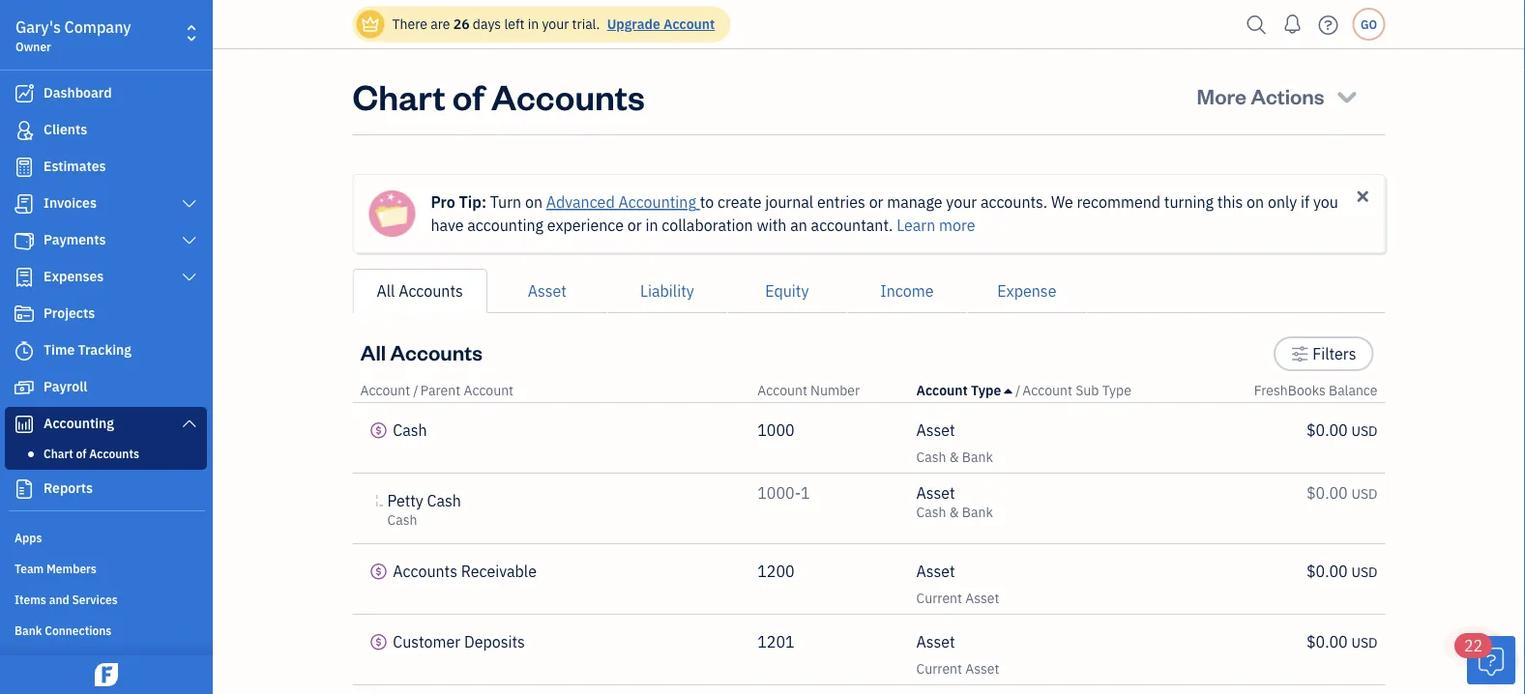 Task type: locate. For each thing, give the bounding box(es) containing it.
2 & from the top
[[950, 503, 959, 521]]

chevron large down image inside invoices link
[[180, 196, 198, 212]]

type
[[971, 382, 1001, 399], [1102, 382, 1131, 399]]

1 vertical spatial all accounts
[[360, 338, 482, 366]]

clients link
[[5, 113, 207, 148]]

1 vertical spatial chart
[[44, 446, 73, 461]]

your left trial.
[[542, 15, 569, 33]]

your
[[542, 15, 569, 33], [946, 192, 977, 212]]

chevron large down image for payments
[[180, 233, 198, 249]]

go to help image
[[1313, 10, 1344, 39]]

asset cash & bank
[[916, 420, 993, 466], [916, 483, 993, 521]]

2 $0.00 from the top
[[1307, 483, 1348, 503]]

of down 26
[[452, 73, 484, 118]]

0 vertical spatial chart of accounts
[[353, 73, 645, 118]]

in down advanced accounting link
[[646, 215, 658, 235]]

receivable
[[461, 561, 537, 582]]

1 vertical spatial bank
[[962, 503, 993, 521]]

0 vertical spatial &
[[950, 448, 959, 466]]

chevron large down image
[[180, 196, 198, 212], [180, 233, 198, 249], [180, 270, 198, 285], [180, 416, 198, 431]]

1 type from the left
[[971, 382, 1001, 399]]

chart of accounts link
[[9, 442, 203, 465]]

&
[[950, 448, 959, 466], [950, 503, 959, 521]]

0 horizontal spatial or
[[628, 215, 642, 235]]

of
[[452, 73, 484, 118], [76, 446, 86, 461]]

team members link
[[5, 553, 207, 582]]

1 vertical spatial asset cash & bank
[[916, 483, 993, 521]]

clients
[[44, 120, 87, 138]]

bank connections link
[[5, 615, 207, 644]]

expense button
[[967, 269, 1087, 313]]

$0.00 for 1200
[[1307, 561, 1348, 582]]

this
[[1217, 192, 1243, 212]]

0 horizontal spatial chart
[[44, 446, 73, 461]]

0 vertical spatial or
[[869, 192, 883, 212]]

1 horizontal spatial accounting
[[618, 192, 696, 212]]

2 $0.00 usd from the top
[[1307, 483, 1378, 503]]

1 horizontal spatial /
[[1015, 382, 1021, 399]]

go button
[[1353, 8, 1385, 41]]

experience
[[547, 215, 624, 235]]

account left caretup image
[[916, 382, 968, 399]]

chevron large down image up expenses link in the top of the page
[[180, 233, 198, 249]]

parent
[[420, 382, 461, 399]]

turn
[[490, 192, 521, 212]]

bank connections
[[15, 623, 112, 638]]

chart up reports
[[44, 446, 73, 461]]

0 vertical spatial bank
[[962, 448, 993, 466]]

0 horizontal spatial type
[[971, 382, 1001, 399]]

of up reports
[[76, 446, 86, 461]]

account for account type
[[916, 382, 968, 399]]

actions
[[1251, 82, 1325, 109]]

all accounts button
[[353, 269, 487, 313]]

asset cash & bank for 1000
[[916, 420, 993, 466]]

tracking
[[78, 341, 132, 359]]

all accounts inside button
[[377, 281, 463, 301]]

3 $0.00 from the top
[[1307, 561, 1348, 582]]

dashboard image
[[13, 84, 36, 103]]

payments
[[44, 231, 106, 249]]

on right this
[[1247, 192, 1264, 212]]

all inside button
[[377, 281, 395, 301]]

learn more link
[[897, 215, 975, 235]]

projects link
[[5, 297, 207, 332]]

more
[[939, 215, 975, 235]]

1 & from the top
[[950, 448, 959, 466]]

1 horizontal spatial chart of accounts
[[353, 73, 645, 118]]

dashboard
[[44, 84, 112, 102]]

chevron large down image up the payments link
[[180, 196, 198, 212]]

caretup image
[[1004, 383, 1012, 398]]

0 vertical spatial all
[[377, 281, 395, 301]]

1 usd from the top
[[1352, 422, 1378, 440]]

accounts.
[[981, 192, 1048, 212]]

current for 1200
[[916, 589, 962, 607]]

on inside to create journal entries or manage your accounts. we recommend turning this on only if  you have accounting experience or in collaboration with an accountant.
[[1247, 192, 1264, 212]]

0 vertical spatial all accounts
[[377, 281, 463, 301]]

accounting
[[618, 192, 696, 212], [44, 414, 114, 432]]

left
[[504, 15, 525, 33]]

0 vertical spatial your
[[542, 15, 569, 33]]

bank for 1000-1
[[962, 503, 993, 521]]

services
[[72, 592, 118, 607]]

2 chevron large down image from the top
[[180, 233, 198, 249]]

accounting left to
[[618, 192, 696, 212]]

/ left parent
[[413, 382, 419, 399]]

2 / from the left
[[1015, 382, 1021, 399]]

26
[[453, 15, 470, 33]]

accounts inside button
[[399, 281, 463, 301]]

chevron large down image down the payments link
[[180, 270, 198, 285]]

2 current from the top
[[916, 660, 962, 678]]

1201
[[758, 632, 795, 652]]

on right turn
[[525, 192, 543, 212]]

3 usd from the top
[[1352, 563, 1378, 581]]

accounting inside 'link'
[[44, 414, 114, 432]]

22 button
[[1455, 633, 1516, 685]]

$0.00 usd for 1000-1
[[1307, 483, 1378, 503]]

asset cash & bank for 1000-1
[[916, 483, 993, 521]]

advanced accounting link
[[546, 192, 700, 212]]

0 vertical spatial asset cash & bank
[[916, 420, 993, 466]]

current for 1201
[[916, 660, 962, 678]]

account left parent
[[360, 382, 410, 399]]

0 horizontal spatial on
[[525, 192, 543, 212]]

asset inside button
[[528, 281, 567, 301]]

2 on from the left
[[1247, 192, 1264, 212]]

chevron large down image for expenses
[[180, 270, 198, 285]]

accounting down payroll
[[44, 414, 114, 432]]

all accounts up account / parent account
[[360, 338, 482, 366]]

accounts down accounting 'link'
[[89, 446, 139, 461]]

0 horizontal spatial in
[[528, 15, 539, 33]]

0 vertical spatial in
[[528, 15, 539, 33]]

invoices
[[44, 194, 97, 212]]

usd
[[1352, 422, 1378, 440], [1352, 485, 1378, 503], [1352, 563, 1378, 581], [1352, 634, 1378, 652]]

time tracking
[[44, 341, 132, 359]]

0 vertical spatial of
[[452, 73, 484, 118]]

reports
[[44, 479, 93, 497]]

0 horizontal spatial chart of accounts
[[44, 446, 139, 461]]

/
[[413, 382, 419, 399], [1015, 382, 1021, 399]]

1 asset cash & bank from the top
[[916, 420, 993, 466]]

$0.00 usd
[[1307, 420, 1378, 441], [1307, 483, 1378, 503], [1307, 561, 1378, 582], [1307, 632, 1378, 652]]

1 vertical spatial or
[[628, 215, 642, 235]]

or
[[869, 192, 883, 212], [628, 215, 642, 235]]

1 horizontal spatial of
[[452, 73, 484, 118]]

close image
[[1354, 188, 1372, 205]]

0 horizontal spatial your
[[542, 15, 569, 33]]

1 vertical spatial all
[[360, 338, 386, 366]]

1 chevron large down image from the top
[[180, 196, 198, 212]]

4 $0.00 from the top
[[1307, 632, 1348, 652]]

1 vertical spatial asset current asset
[[916, 632, 999, 678]]

& for 1000-1
[[950, 503, 959, 521]]

asset
[[528, 281, 567, 301], [916, 420, 955, 441], [916, 483, 955, 503], [916, 561, 955, 582], [965, 589, 999, 607], [916, 632, 955, 652], [965, 660, 999, 678]]

on
[[525, 192, 543, 212], [1247, 192, 1264, 212]]

in right 'left'
[[528, 15, 539, 33]]

22
[[1464, 636, 1483, 656]]

3 $0.00 usd from the top
[[1307, 561, 1378, 582]]

chart of accounts down accounting 'link'
[[44, 446, 139, 461]]

1 vertical spatial current
[[916, 660, 962, 678]]

1 horizontal spatial in
[[646, 215, 658, 235]]

usd for 1200
[[1352, 563, 1378, 581]]

1 vertical spatial in
[[646, 215, 658, 235]]

to create journal entries or manage your accounts. we recommend turning this on only if  you have accounting experience or in collaboration with an accountant.
[[431, 192, 1338, 235]]

1 $0.00 usd from the top
[[1307, 420, 1378, 441]]

accounts
[[491, 73, 645, 118], [399, 281, 463, 301], [390, 338, 482, 366], [89, 446, 139, 461], [393, 561, 457, 582]]

there are 26 days left in your trial. upgrade account
[[392, 15, 715, 33]]

asset current asset for 1200
[[916, 561, 999, 607]]

freshbooks
[[1254, 382, 1326, 399]]

or down advanced accounting link
[[628, 215, 642, 235]]

you
[[1313, 192, 1338, 212]]

chart down there
[[353, 73, 445, 118]]

1 horizontal spatial or
[[869, 192, 883, 212]]

estimates
[[44, 157, 106, 175]]

type left caretup image
[[971, 382, 1001, 399]]

items
[[15, 592, 46, 607]]

your up 'more'
[[946, 192, 977, 212]]

in inside to create journal entries or manage your accounts. we recommend turning this on only if  you have accounting experience or in collaboration with an accountant.
[[646, 215, 658, 235]]

asset current asset for 1201
[[916, 632, 999, 678]]

0 horizontal spatial /
[[413, 382, 419, 399]]

4 usd from the top
[[1352, 634, 1378, 652]]

1 horizontal spatial on
[[1247, 192, 1264, 212]]

accounts down have
[[399, 281, 463, 301]]

1 vertical spatial of
[[76, 446, 86, 461]]

1 vertical spatial accounting
[[44, 414, 114, 432]]

1 asset current asset from the top
[[916, 561, 999, 607]]

learn
[[897, 215, 936, 235]]

petty
[[387, 491, 423, 511]]

accounts up account / parent account
[[390, 338, 482, 366]]

accounts receivable
[[393, 561, 537, 582]]

chevron large down image for accounting
[[180, 416, 198, 431]]

2 asset current asset from the top
[[916, 632, 999, 678]]

3 chevron large down image from the top
[[180, 270, 198, 285]]

1 horizontal spatial type
[[1102, 382, 1131, 399]]

2 usd from the top
[[1352, 485, 1378, 503]]

4 $0.00 usd from the top
[[1307, 632, 1378, 652]]

asset current asset
[[916, 561, 999, 607], [916, 632, 999, 678]]

1 horizontal spatial chart
[[353, 73, 445, 118]]

1 vertical spatial &
[[950, 503, 959, 521]]

0 vertical spatial current
[[916, 589, 962, 607]]

account for account / parent account
[[360, 382, 410, 399]]

$0.00
[[1307, 420, 1348, 441], [1307, 483, 1348, 503], [1307, 561, 1348, 582], [1307, 632, 1348, 652]]

account for account number
[[758, 382, 807, 399]]

items and services link
[[5, 584, 207, 613]]

0 vertical spatial asset current asset
[[916, 561, 999, 607]]

your inside to create journal entries or manage your accounts. we recommend turning this on only if  you have accounting experience or in collaboration with an accountant.
[[946, 192, 977, 212]]

client image
[[13, 121, 36, 140]]

timer image
[[13, 341, 36, 361]]

money image
[[13, 378, 36, 397]]

0 horizontal spatial accounting
[[44, 414, 114, 432]]

chevron large down image inside accounting 'link'
[[180, 416, 198, 431]]

all accounts down have
[[377, 281, 463, 301]]

chevron large down image for invoices
[[180, 196, 198, 212]]

4 chevron large down image from the top
[[180, 416, 198, 431]]

members
[[46, 561, 97, 576]]

payroll
[[44, 378, 87, 396]]

account sub type
[[1023, 382, 1131, 399]]

account up 1000
[[758, 382, 807, 399]]

petty cash cash
[[387, 491, 461, 529]]

/ right caretup image
[[1015, 382, 1021, 399]]

1 vertical spatial your
[[946, 192, 977, 212]]

trial.
[[572, 15, 600, 33]]

0 horizontal spatial of
[[76, 446, 86, 461]]

1000-
[[758, 483, 801, 503]]

1 current from the top
[[916, 589, 962, 607]]

1200
[[758, 561, 795, 582]]

type right sub
[[1102, 382, 1131, 399]]

$0.00 usd for 1201
[[1307, 632, 1378, 652]]

1 $0.00 from the top
[[1307, 420, 1348, 441]]

2 asset cash & bank from the top
[[916, 483, 993, 521]]

project image
[[13, 305, 36, 324]]

accounts down petty cash cash
[[393, 561, 457, 582]]

chevron large down image up chart of accounts 'link'
[[180, 416, 198, 431]]

or up accountant.
[[869, 192, 883, 212]]

account
[[664, 15, 715, 33], [360, 382, 410, 399], [464, 382, 514, 399], [758, 382, 807, 399], [916, 382, 968, 399], [1023, 382, 1072, 399]]

resource center badge image
[[1467, 636, 1516, 685]]

payments link
[[5, 223, 207, 258]]

expenses link
[[5, 260, 207, 295]]

invoice image
[[13, 194, 36, 214]]

chart
[[353, 73, 445, 118], [44, 446, 73, 461]]

to
[[700, 192, 714, 212]]

chart of accounts down days
[[353, 73, 645, 118]]

1 horizontal spatial your
[[946, 192, 977, 212]]

1 vertical spatial chart of accounts
[[44, 446, 139, 461]]

account right caretup image
[[1023, 382, 1072, 399]]

2 vertical spatial bank
[[15, 623, 42, 638]]

asset button
[[487, 269, 607, 313]]



Task type: vqa. For each thing, say whether or not it's contained in the screenshot.
Upgrade Account 'link'
yes



Task type: describe. For each thing, give the bounding box(es) containing it.
freshbooks balance
[[1254, 382, 1378, 399]]

balance
[[1329, 382, 1378, 399]]

filters button
[[1274, 337, 1374, 371]]

time
[[44, 341, 75, 359]]

more actions button
[[1180, 73, 1378, 119]]

manage
[[887, 192, 943, 212]]

and
[[49, 592, 69, 607]]

more actions
[[1197, 82, 1325, 109]]

accounting
[[467, 215, 544, 235]]

there
[[392, 15, 427, 33]]

customer
[[393, 632, 460, 652]]

$0.00 for 1201
[[1307, 632, 1348, 652]]

number
[[811, 382, 860, 399]]

crown image
[[360, 14, 381, 34]]

connections
[[45, 623, 112, 638]]

items and services
[[15, 592, 118, 607]]

payment image
[[13, 231, 36, 250]]

bank for 1000
[[962, 448, 993, 466]]

account type
[[916, 382, 1001, 399]]

create
[[718, 192, 762, 212]]

we
[[1051, 192, 1073, 212]]

an
[[790, 215, 807, 235]]

1
[[801, 483, 810, 503]]

accounts down there are 26 days left in your trial. upgrade account
[[491, 73, 645, 118]]

0 vertical spatial accounting
[[618, 192, 696, 212]]

notifications image
[[1277, 5, 1308, 44]]

account number
[[758, 382, 860, 399]]

expense
[[997, 281, 1057, 301]]

only
[[1268, 192, 1297, 212]]

1 on from the left
[[525, 192, 543, 212]]

tip:
[[459, 192, 486, 212]]

liability button
[[607, 269, 727, 313]]

settings image
[[15, 653, 207, 668]]

$0.00 usd for 1200
[[1307, 561, 1378, 582]]

deposits
[[464, 632, 525, 652]]

usd for 1000
[[1352, 422, 1378, 440]]

accounting link
[[5, 407, 207, 442]]

reports link
[[5, 472, 207, 507]]

advanced
[[546, 192, 615, 212]]

report image
[[13, 480, 36, 499]]

gary's company owner
[[15, 17, 131, 54]]

search image
[[1241, 10, 1272, 39]]

account right upgrade
[[664, 15, 715, 33]]

estimates link
[[5, 150, 207, 185]]

chevrondown image
[[1334, 82, 1360, 109]]

income
[[880, 281, 934, 301]]

equity button
[[727, 269, 847, 313]]

account / parent account
[[360, 382, 514, 399]]

recommend
[[1077, 192, 1161, 212]]

0 vertical spatial chart
[[353, 73, 445, 118]]

usd for 1000-1
[[1352, 485, 1378, 503]]

collaboration
[[662, 215, 753, 235]]

chart of accounts inside 'link'
[[44, 446, 139, 461]]

your for accounts.
[[946, 192, 977, 212]]

go
[[1361, 16, 1377, 32]]

apps
[[15, 530, 42, 545]]

turning
[[1164, 192, 1214, 212]]

if
[[1301, 192, 1310, 212]]

pro
[[431, 192, 455, 212]]

journal
[[765, 192, 814, 212]]

entries
[[817, 192, 865, 212]]

upgrade account link
[[603, 15, 715, 33]]

expense image
[[13, 268, 36, 287]]

chart image
[[13, 415, 36, 434]]

main element
[[0, 0, 261, 694]]

income button
[[847, 269, 967, 313]]

1 / from the left
[[413, 382, 419, 399]]

estimate image
[[13, 158, 36, 177]]

$0.00 usd for 1000
[[1307, 420, 1378, 441]]

projects
[[44, 304, 95, 322]]

account for account sub type
[[1023, 382, 1072, 399]]

bank inside main 'element'
[[15, 623, 42, 638]]

settings image
[[1291, 342, 1309, 366]]

apps link
[[5, 522, 207, 551]]

1000
[[758, 420, 795, 441]]

dashboard link
[[5, 76, 207, 111]]

invoices link
[[5, 187, 207, 221]]

payroll link
[[5, 370, 207, 405]]

customer deposits
[[393, 632, 525, 652]]

accountant.
[[811, 215, 893, 235]]

2 type from the left
[[1102, 382, 1131, 399]]

usd for 1201
[[1352, 634, 1378, 652]]

are
[[431, 15, 450, 33]]

account type button
[[916, 382, 1012, 399]]

team
[[15, 561, 44, 576]]

$0.00 for 1000-1
[[1307, 483, 1348, 503]]

chart inside 'link'
[[44, 446, 73, 461]]

1000-1
[[758, 483, 810, 503]]

account right parent
[[464, 382, 514, 399]]

freshbooks image
[[91, 663, 122, 687]]

& for 1000
[[950, 448, 959, 466]]

$0.00 for 1000
[[1307, 420, 1348, 441]]

your for trial.
[[542, 15, 569, 33]]

expenses
[[44, 267, 104, 285]]

accounts inside 'link'
[[89, 446, 139, 461]]

pro tip: turn on advanced accounting
[[431, 192, 696, 212]]

learn more
[[897, 215, 975, 235]]

with
[[757, 215, 787, 235]]

have
[[431, 215, 464, 235]]

company
[[64, 17, 131, 37]]

team members
[[15, 561, 97, 576]]

upgrade
[[607, 15, 660, 33]]

of inside 'link'
[[76, 446, 86, 461]]

days
[[473, 15, 501, 33]]



